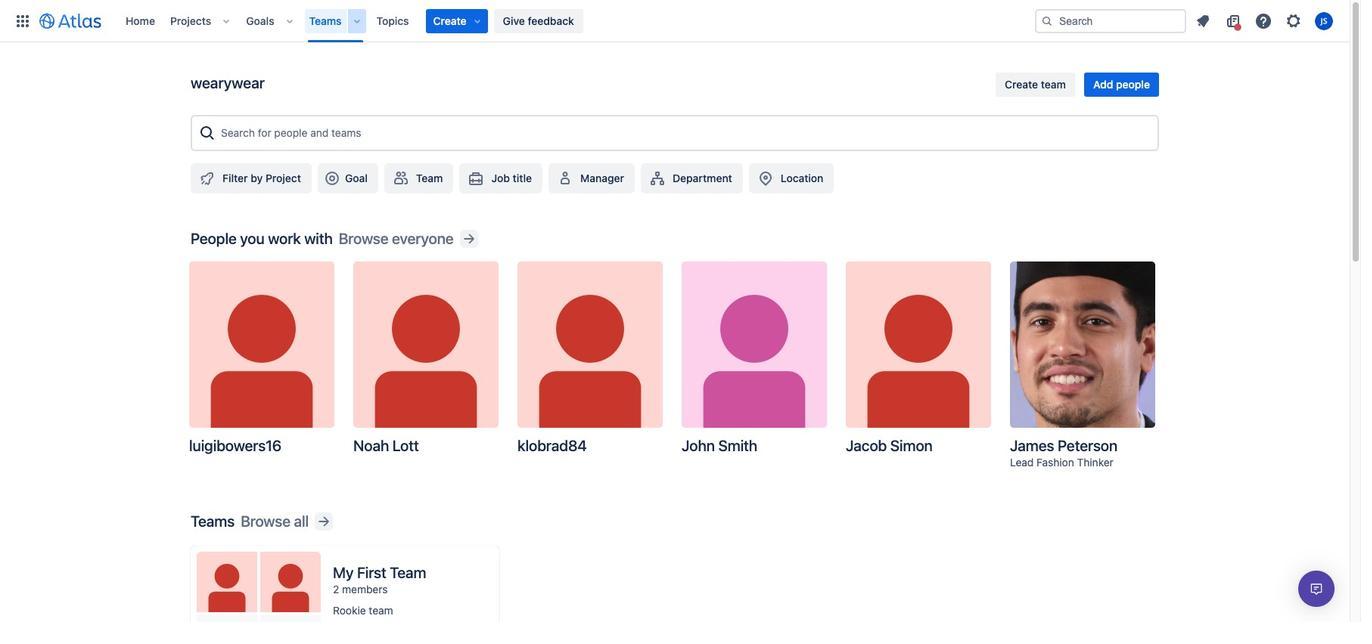 Task type: describe. For each thing, give the bounding box(es) containing it.
team for create team
[[1041, 78, 1066, 91]]

goals
[[246, 14, 274, 27]]

john smith link
[[676, 256, 836, 477]]

jacob simon
[[846, 437, 933, 455]]

add people
[[1093, 78, 1150, 91]]

home
[[126, 14, 155, 27]]

my first team 2 members
[[333, 564, 426, 596]]

people you work with
[[191, 230, 333, 247]]

feedback
[[528, 14, 574, 27]]

rookie
[[333, 605, 366, 617]]

2
[[333, 583, 339, 596]]

rookie team
[[333, 605, 393, 617]]

noah lott
[[353, 437, 419, 455]]

simon
[[890, 437, 933, 455]]

projects
[[170, 14, 211, 27]]

top element
[[9, 0, 1035, 42]]

klobrad84
[[518, 437, 587, 455]]

give feedback
[[503, 14, 574, 27]]

browse everyone image
[[460, 230, 478, 248]]

browse for browse everyone
[[339, 230, 389, 247]]

people
[[191, 230, 237, 247]]

lead
[[1010, 456, 1034, 469]]

team inside my first team 2 members
[[390, 564, 426, 582]]

Search field
[[1035, 9, 1186, 33]]

account image
[[1315, 12, 1333, 30]]

browse everyone link
[[339, 230, 478, 248]]

help image
[[1255, 12, 1273, 30]]

location
[[781, 172, 824, 185]]

team button
[[384, 163, 454, 194]]

topics
[[376, 14, 409, 27]]

teams inside top element
[[309, 14, 342, 27]]

by
[[251, 172, 263, 185]]

goal button
[[318, 163, 378, 194]]

department
[[673, 172, 732, 185]]

luigibowers16 link
[[183, 256, 344, 477]]

filter
[[222, 172, 248, 185]]

first
[[357, 564, 386, 582]]

john
[[682, 437, 715, 455]]

smith
[[718, 437, 757, 455]]

topics link
[[372, 9, 414, 33]]

location button
[[749, 163, 834, 194]]

you
[[240, 230, 265, 247]]

Search for people and teams field
[[216, 120, 1152, 147]]

team for rookie team
[[369, 605, 393, 617]]

projects link
[[166, 9, 216, 33]]

job title
[[491, 172, 532, 185]]

1 vertical spatial teams
[[191, 513, 235, 530]]

manager button
[[549, 163, 635, 194]]

filter by project button
[[191, 163, 312, 194]]



Task type: locate. For each thing, give the bounding box(es) containing it.
members
[[342, 583, 388, 596]]

switch to... image
[[14, 12, 32, 30]]

department button
[[641, 163, 743, 194]]

create
[[433, 14, 467, 27], [1005, 78, 1038, 91]]

create inside button
[[1005, 78, 1038, 91]]

goal
[[345, 172, 368, 185]]

create button
[[426, 9, 488, 33]]

browse all image
[[315, 513, 333, 531]]

home link
[[121, 9, 160, 33]]

manager
[[580, 172, 624, 185]]

work
[[268, 230, 301, 247]]

jacob simon link
[[840, 256, 1000, 477]]

browse left all at bottom left
[[241, 513, 290, 530]]

create for create
[[433, 14, 467, 27]]

0 vertical spatial team
[[416, 172, 443, 185]]

team
[[416, 172, 443, 185], [390, 564, 426, 582]]

wearywear
[[191, 74, 265, 92]]

settings image
[[1285, 12, 1303, 30]]

everyone
[[392, 230, 454, 247]]

job
[[491, 172, 510, 185]]

people
[[1116, 78, 1150, 91]]

john smith
[[682, 437, 757, 455]]

add people button
[[1084, 73, 1159, 97]]

title
[[513, 172, 532, 185]]

notifications image
[[1194, 12, 1212, 30]]

teams right goals
[[309, 14, 342, 27]]

noah lott link
[[347, 256, 508, 477]]

search for people and teams image
[[198, 124, 216, 142]]

create for create team
[[1005, 78, 1038, 91]]

browse all link
[[241, 513, 333, 531]]

teams
[[309, 14, 342, 27], [191, 513, 235, 530]]

peterson
[[1058, 437, 1118, 455]]

filter by project
[[222, 172, 301, 185]]

1 vertical spatial team
[[369, 605, 393, 617]]

all
[[294, 513, 309, 530]]

1 vertical spatial browse
[[241, 513, 290, 530]]

james peterson lead fashion thinker
[[1010, 437, 1118, 469]]

jacob
[[846, 437, 887, 455]]

teams link
[[305, 9, 346, 33]]

browse for browse all
[[241, 513, 290, 530]]

0 vertical spatial create
[[433, 14, 467, 27]]

0 horizontal spatial create
[[433, 14, 467, 27]]

lott
[[393, 437, 419, 455]]

browse everyone
[[339, 230, 454, 247]]

create inside popup button
[[433, 14, 467, 27]]

goals link
[[242, 9, 279, 33]]

browse all
[[241, 513, 309, 530]]

1 horizontal spatial create
[[1005, 78, 1038, 91]]

browse inside "browse all" link
[[241, 513, 290, 530]]

search image
[[1041, 15, 1053, 27]]

with
[[304, 230, 333, 247]]

team left add at the top right
[[1041, 78, 1066, 91]]

noah
[[353, 437, 389, 455]]

0 horizontal spatial browse
[[241, 513, 290, 530]]

0 horizontal spatial team
[[369, 605, 393, 617]]

teams left browse all
[[191, 513, 235, 530]]

browse
[[339, 230, 389, 247], [241, 513, 290, 530]]

team
[[1041, 78, 1066, 91], [369, 605, 393, 617]]

1 horizontal spatial browse
[[339, 230, 389, 247]]

create team button
[[996, 73, 1075, 97]]

0 vertical spatial browse
[[339, 230, 389, 247]]

team inside button
[[1041, 78, 1066, 91]]

project
[[266, 172, 301, 185]]

team down members
[[369, 605, 393, 617]]

create team
[[1005, 78, 1066, 91]]

1 horizontal spatial team
[[1041, 78, 1066, 91]]

1 horizontal spatial teams
[[309, 14, 342, 27]]

team inside team button
[[416, 172, 443, 185]]

give feedback button
[[494, 9, 583, 33]]

fashion
[[1037, 456, 1074, 469]]

1 vertical spatial create
[[1005, 78, 1038, 91]]

team right the first
[[390, 564, 426, 582]]

my
[[333, 564, 354, 582]]

team up everyone
[[416, 172, 443, 185]]

banner containing home
[[0, 0, 1350, 42]]

open intercom messenger image
[[1308, 580, 1326, 599]]

0 vertical spatial teams
[[309, 14, 342, 27]]

luigibowers16
[[189, 437, 282, 455]]

banner
[[0, 0, 1350, 42]]

0 horizontal spatial teams
[[191, 513, 235, 530]]

james
[[1010, 437, 1054, 455]]

job title button
[[460, 163, 543, 194]]

give
[[503, 14, 525, 27]]

browse right with
[[339, 230, 389, 247]]

thinker
[[1077, 456, 1114, 469]]

1 vertical spatial team
[[390, 564, 426, 582]]

browse inside browse everyone link
[[339, 230, 389, 247]]

0 vertical spatial team
[[1041, 78, 1066, 91]]

klobrad84 link
[[512, 256, 672, 477]]

add
[[1093, 78, 1113, 91]]



Task type: vqa. For each thing, say whether or not it's contained in the screenshot.
At risk 0.5 RISK
no



